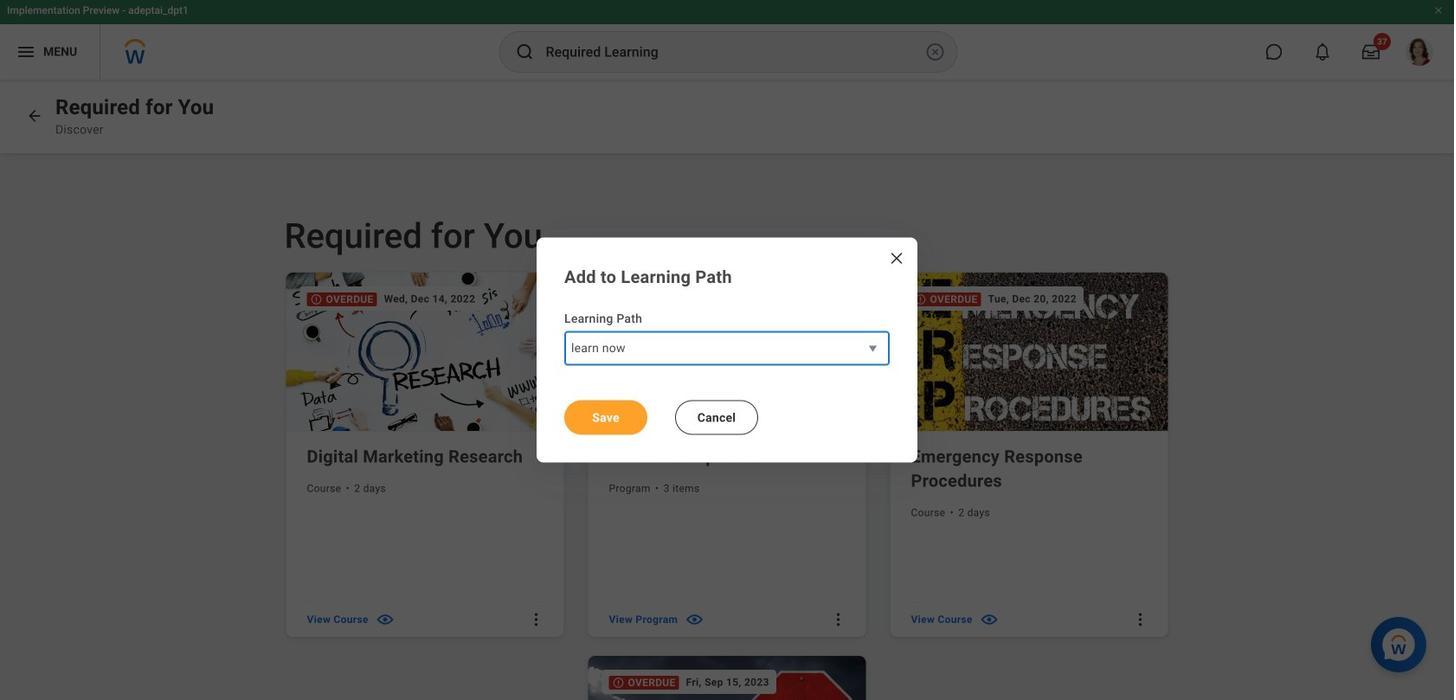 Task type: describe. For each thing, give the bounding box(es) containing it.
exclamation circle image for emergency response procedures image
[[915, 293, 927, 305]]

notifications large image
[[1314, 43, 1331, 61]]

emergency response procedures image
[[890, 273, 1172, 432]]

x image
[[888, 250, 906, 267]]

search image
[[515, 42, 535, 62]]

exclamation circle image for digital marketing research image
[[310, 293, 322, 305]]

inbox large image
[[1363, 43, 1380, 61]]

profile logan mcneil element
[[1396, 33, 1444, 71]]



Task type: vqa. For each thing, say whether or not it's contained in the screenshot.
dashboard expenses icon
no



Task type: locate. For each thing, give the bounding box(es) containing it.
2 exclamation circle image from the left
[[915, 293, 927, 305]]

0 horizontal spatial visible image
[[375, 610, 395, 630]]

dialog
[[537, 238, 918, 463]]

1 horizontal spatial exclamation circle image
[[915, 293, 927, 305]]

1 horizontal spatial visible image
[[685, 610, 705, 630]]

exclamation circle image
[[310, 293, 322, 305], [915, 293, 927, 305]]

annual compliance image
[[588, 273, 870, 432]]

digital marketing research image
[[286, 273, 567, 432]]

2 visible image from the left
[[685, 610, 705, 630]]

exclamation circle image
[[613, 677, 625, 689]]

visible image for annual compliance image
[[685, 610, 705, 630]]

1 visible image from the left
[[375, 610, 395, 630]]

visible image
[[375, 610, 395, 630], [685, 610, 705, 630]]

x circle image
[[925, 42, 946, 62]]

visible image for digital marketing research image
[[375, 610, 395, 630]]

visible image
[[980, 610, 1000, 630]]

arrow left image
[[26, 107, 43, 125]]

1 exclamation circle image from the left
[[310, 293, 322, 305]]

banner
[[0, 0, 1454, 80]]

0 horizontal spatial exclamation circle image
[[310, 293, 322, 305]]

workplace harassment & discrimination image
[[588, 656, 870, 700]]

close environment banner image
[[1434, 5, 1444, 16]]



